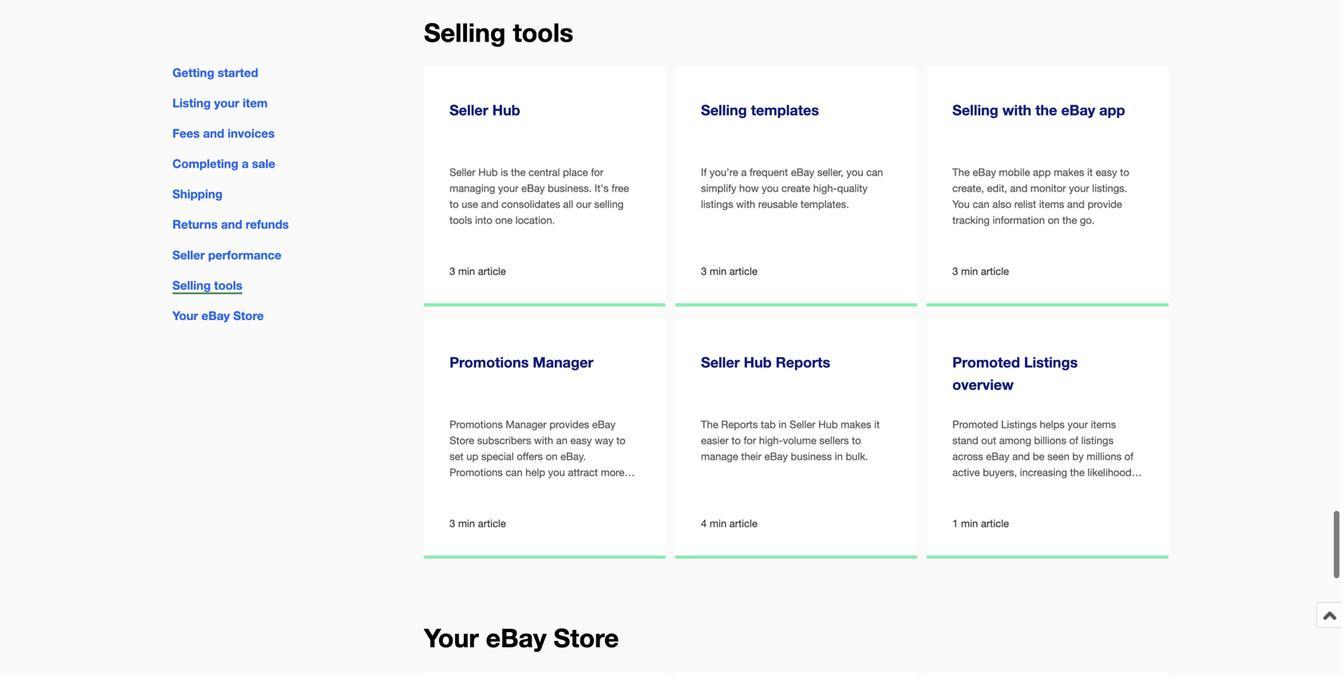 Task type: describe. For each thing, give the bounding box(es) containing it.
with inside promotions manager provides ebay store subscribers with an easy way to set up special offers on ebay. promotions can help you attract more buyers, clear old stock, increase average order size, drive repeat purchases, and even lower shipping costs by bundling more items per order.
[[534, 434, 553, 447]]

tab
[[761, 418, 776, 431]]

provide
[[1088, 198, 1122, 210]]

min for seller hub
[[458, 265, 475, 277]]

the reports tab in seller hub makes it easier to for high-volume sellers to manage their ebay business in bulk.
[[701, 418, 880, 463]]

managing
[[449, 182, 495, 194]]

min for selling with the ebay app
[[961, 265, 978, 277]]

ebay inside the reports tab in seller hub makes it easier to for high-volume sellers to manage their ebay business in bulk.
[[764, 450, 788, 463]]

min for promotions manager
[[458, 517, 475, 529]]

0 vertical spatial with
[[1002, 101, 1031, 118]]

helps
[[1040, 418, 1065, 431]]

seller hub
[[449, 101, 520, 118]]

the inside promoted listings helps your items stand out among billions of listings across ebay and be seen by millions of active buyers, increasing the likelihood of a sale.
[[1070, 466, 1085, 479]]

returns and refunds link
[[172, 217, 289, 232]]

business.
[[548, 182, 592, 194]]

way
[[595, 434, 613, 447]]

volume
[[783, 434, 816, 447]]

even
[[449, 514, 472, 526]]

0 horizontal spatial your
[[172, 308, 198, 323]]

0 horizontal spatial more
[[449, 530, 473, 542]]

app inside the ebay mobile app makes it easy to create, edit, and monitor your listings. you can also relist items and provide tracking information on the go.
[[1033, 166, 1051, 178]]

completing a sale
[[172, 157, 275, 171]]

among
[[999, 434, 1031, 447]]

manage
[[701, 450, 738, 463]]

buyers, inside promotions manager provides ebay store subscribers with an easy way to set up special offers on ebay. promotions can help you attract more buyers, clear old stock, increase average order size, drive repeat purchases, and even lower shipping costs by bundling more items per order.
[[449, 482, 484, 494]]

create,
[[952, 182, 984, 194]]

one
[[495, 214, 513, 226]]

millions
[[1087, 450, 1122, 463]]

it's
[[595, 182, 609, 194]]

an
[[556, 434, 567, 447]]

into
[[475, 214, 492, 226]]

seen
[[1047, 450, 1069, 463]]

go.
[[1080, 214, 1095, 226]]

listings.
[[1092, 182, 1127, 194]]

3 for selling templates
[[701, 265, 707, 277]]

listing your item
[[172, 96, 268, 110]]

fees and invoices link
[[172, 126, 275, 141]]

promotions manager provides ebay store subscribers with an easy way to set up special offers on ebay. promotions can help you attract more buyers, clear old stock, increase average order size, drive repeat purchases, and even lower shipping costs by bundling more items per order.
[[449, 418, 639, 542]]

reusable
[[758, 198, 798, 210]]

ebay inside promotions manager provides ebay store subscribers with an easy way to set up special offers on ebay. promotions can help you attract more buyers, clear old stock, increase average order size, drive repeat purchases, and even lower shipping costs by bundling more items per order.
[[592, 418, 616, 431]]

sellers
[[819, 434, 849, 447]]

size,
[[477, 498, 498, 510]]

it easy
[[1087, 166, 1117, 178]]

returns and refunds
[[172, 217, 289, 232]]

article for promoted listings overview
[[981, 517, 1009, 529]]

to inside the ebay mobile app makes it easy to create, edit, and monitor your listings. you can also relist items and provide tracking information on the go.
[[1120, 166, 1129, 178]]

on inside the ebay mobile app makes it easy to create, edit, and monitor your listings. you can also relist items and provide tracking information on the go.
[[1048, 214, 1059, 226]]

by inside promoted listings helps your items stand out among billions of listings across ebay and be seen by millions of active buyers, increasing the likelihood of a sale.
[[1072, 450, 1084, 463]]

ebay inside if you're a frequent ebay seller, you can simplify how you create high-quality listings with reusable templates.
[[791, 166, 814, 178]]

and up seller performance 'link'
[[221, 217, 242, 232]]

sale
[[252, 157, 275, 171]]

easy
[[570, 434, 592, 447]]

item
[[243, 96, 268, 110]]

3 for promotions manager
[[449, 517, 455, 529]]

for inside seller hub is the central place for managing your ebay business. it's free to use and consolidates all our selling tools into one location.
[[591, 166, 603, 178]]

buyers, inside promoted listings helps your items stand out among billions of listings across ebay and be seen by millions of active buyers, increasing the likelihood of a sale.
[[983, 466, 1017, 479]]

relist
[[1014, 198, 1036, 210]]

location.
[[515, 214, 555, 226]]

refunds
[[246, 217, 289, 232]]

free
[[612, 182, 629, 194]]

place
[[563, 166, 588, 178]]

the for seller hub reports
[[701, 418, 718, 431]]

stock,
[[529, 482, 558, 494]]

4
[[701, 517, 707, 529]]

sale.
[[973, 482, 994, 494]]

subscribers
[[477, 434, 531, 447]]

frequent
[[750, 166, 788, 178]]

makes inside the reports tab in seller hub makes it easier to for high-volume sellers to manage their ebay business in bulk.
[[841, 418, 871, 431]]

and inside promoted listings helps your items stand out among billions of listings across ebay and be seen by millions of active buyers, increasing the likelihood of a sale.
[[1012, 450, 1030, 463]]

order
[[449, 498, 474, 510]]

listings inside promoted listings helps your items stand out among billions of listings across ebay and be seen by millions of active buyers, increasing the likelihood of a sale.
[[1081, 434, 1113, 447]]

tools inside the selling tools link
[[214, 278, 242, 292]]

0 horizontal spatial a
[[242, 157, 249, 171]]

use
[[462, 198, 478, 210]]

seller inside the reports tab in seller hub makes it easier to for high-volume sellers to manage their ebay business in bulk.
[[790, 418, 815, 431]]

drive
[[501, 498, 523, 510]]

high- inside if you're a frequent ebay seller, you can simplify how you create high-quality listings with reusable templates.
[[813, 182, 837, 194]]

seller,
[[817, 166, 844, 178]]

provides
[[549, 418, 589, 431]]

if you're a frequent ebay seller, you can simplify how you create high-quality listings with reusable templates.
[[701, 166, 883, 210]]

seller hub reports
[[701, 353, 830, 371]]

items inside promoted listings helps your items stand out among billions of listings across ebay and be seen by millions of active buyers, increasing the likelihood of a sale.
[[1091, 418, 1116, 431]]

simplify
[[701, 182, 736, 194]]

is
[[501, 166, 508, 178]]

seller for seller hub reports
[[701, 353, 740, 371]]

3 min article for promotions manager
[[449, 517, 506, 529]]

min for seller hub reports
[[710, 517, 727, 529]]

and inside the ebay mobile app makes it easy to create, edit, and monitor your listings. you can also relist items and provide tracking information on the go.
[[1010, 182, 1028, 194]]

clear
[[487, 482, 509, 494]]

special
[[481, 450, 514, 463]]

promotions for promotions manager provides ebay store subscribers with an easy way to set up special offers on ebay. promotions can help you attract more buyers, clear old stock, increase average order size, drive repeat purchases, and even lower shipping costs by bundling more items per order.
[[449, 418, 503, 431]]

tracking
[[952, 214, 990, 226]]

shipping link
[[172, 187, 223, 201]]

shipping
[[172, 187, 223, 201]]

to inside seller hub is the central place for managing your ebay business. it's free to use and consolidates all our selling tools into one location.
[[449, 198, 459, 210]]

help
[[525, 466, 545, 479]]

3 for selling with the ebay app
[[952, 265, 958, 277]]

attract
[[568, 466, 598, 479]]

article for selling with the ebay app
[[981, 265, 1009, 277]]

3 min article for selling with the ebay app
[[952, 265, 1009, 277]]

and inside promotions manager provides ebay store subscribers with an easy way to set up special offers on ebay. promotions can help you attract more buyers, clear old stock, increase average order size, drive repeat purchases, and even lower shipping costs by bundling more items per order.
[[612, 498, 630, 510]]

4 min article
[[701, 517, 757, 529]]

hub inside the reports tab in seller hub makes it easier to for high-volume sellers to manage their ebay business in bulk.
[[818, 418, 838, 431]]

seller performance link
[[172, 248, 281, 262]]

3 for seller hub
[[449, 265, 455, 277]]

all
[[563, 198, 573, 210]]

promotions for promotions manager
[[449, 353, 529, 371]]

ebay inside the ebay mobile app makes it easy to create, edit, and monitor your listings. you can also relist items and provide tracking information on the go.
[[973, 166, 996, 178]]

your inside seller hub is the central place for managing your ebay business. it's free to use and consolidates all our selling tools into one location.
[[498, 182, 519, 194]]

hub for seller hub is the central place for managing your ebay business. it's free to use and consolidates all our selling tools into one location.
[[478, 166, 498, 178]]

0 vertical spatial you
[[846, 166, 863, 178]]

monitor
[[1030, 182, 1066, 194]]

listings inside if you're a frequent ebay seller, you can simplify how you create high-quality listings with reusable templates.
[[701, 198, 733, 210]]

out
[[981, 434, 996, 447]]

per
[[504, 530, 519, 542]]

edit,
[[987, 182, 1007, 194]]

listings for helps
[[1001, 418, 1037, 431]]

0 horizontal spatial your ebay store
[[172, 308, 264, 323]]

to inside promotions manager provides ebay store subscribers with an easy way to set up special offers on ebay. promotions can help you attract more buyers, clear old stock, increase average order size, drive repeat purchases, and even lower shipping costs by bundling more items per order.
[[616, 434, 626, 447]]

the inside seller hub is the central place for managing your ebay business. it's free to use and consolidates all our selling tools into one location.
[[511, 166, 526, 178]]

stand
[[952, 434, 978, 447]]

article for seller hub reports
[[729, 517, 757, 529]]

increase
[[560, 482, 599, 494]]

1
[[952, 517, 958, 529]]

selling
[[594, 198, 624, 210]]

lower
[[474, 514, 500, 526]]

repeat
[[526, 498, 556, 510]]

3 promotions from the top
[[449, 466, 503, 479]]

quality
[[837, 182, 868, 194]]

0 vertical spatial in
[[779, 418, 787, 431]]

1 horizontal spatial selling tools
[[424, 17, 573, 48]]



Task type: locate. For each thing, give the bounding box(es) containing it.
app up monitor
[[1033, 166, 1051, 178]]

can up tracking on the right of page
[[973, 198, 990, 210]]

can up quality
[[866, 166, 883, 178]]

2 horizontal spatial with
[[1002, 101, 1031, 118]]

consolidates
[[501, 198, 560, 210]]

with inside if you're a frequent ebay seller, you can simplify how you create high-quality listings with reusable templates.
[[736, 198, 755, 210]]

the
[[952, 166, 970, 178], [701, 418, 718, 431]]

up
[[466, 450, 478, 463]]

promotions up up
[[449, 418, 503, 431]]

information
[[993, 214, 1045, 226]]

0 horizontal spatial listings
[[701, 198, 733, 210]]

business
[[791, 450, 832, 463]]

fees
[[172, 126, 200, 141]]

items down lower
[[476, 530, 501, 542]]

1 vertical spatial can
[[973, 198, 990, 210]]

you inside promotions manager provides ebay store subscribers with an easy way to set up special offers on ebay. promotions can help you attract more buyers, clear old stock, increase average order size, drive repeat purchases, and even lower shipping costs by bundling more items per order.
[[548, 466, 565, 479]]

min
[[458, 265, 475, 277], [710, 265, 727, 277], [961, 265, 978, 277], [458, 517, 475, 529], [710, 517, 727, 529], [961, 517, 978, 529]]

selling tools link
[[172, 278, 242, 294]]

of up seen
[[1069, 434, 1078, 447]]

1 horizontal spatial with
[[736, 198, 755, 210]]

seller for seller performance
[[172, 248, 205, 262]]

to up listings.
[[1120, 166, 1129, 178]]

promoted inside promoted listings helps your items stand out among billions of listings across ebay and be seen by millions of active buyers, increasing the likelihood of a sale.
[[952, 418, 998, 431]]

with up mobile
[[1002, 101, 1031, 118]]

2 horizontal spatial can
[[973, 198, 990, 210]]

getting
[[172, 65, 214, 80]]

our
[[576, 198, 591, 210]]

0 horizontal spatial on
[[546, 450, 558, 463]]

0 vertical spatial on
[[1048, 214, 1059, 226]]

items
[[1091, 418, 1116, 431], [476, 530, 501, 542]]

promoted for promoted listings helps your items stand out among billions of listings across ebay and be seen by millions of active buyers, increasing the likelihood of a sale.
[[952, 418, 998, 431]]

can inside if you're a frequent ebay seller, you can simplify how you create high-quality listings with reusable templates.
[[866, 166, 883, 178]]

hub
[[492, 101, 520, 118], [478, 166, 498, 178], [744, 353, 772, 371], [818, 418, 838, 431]]

a up 'how'
[[741, 166, 747, 178]]

1 horizontal spatial you
[[762, 182, 779, 194]]

getting started link
[[172, 65, 258, 80]]

your right helps
[[1068, 418, 1088, 431]]

0 horizontal spatial of
[[952, 482, 961, 494]]

the left likelihood
[[1070, 466, 1085, 479]]

1 vertical spatial the
[[701, 418, 718, 431]]

seller inside seller hub is the central place for managing your ebay business. it's free to use and consolidates all our selling tools into one location.
[[449, 166, 475, 178]]

2 vertical spatial with
[[534, 434, 553, 447]]

1 horizontal spatial the
[[952, 166, 970, 178]]

1 vertical spatial of
[[1124, 450, 1133, 463]]

0 vertical spatial listings
[[1024, 353, 1078, 371]]

in right the tab on the bottom
[[779, 418, 787, 431]]

1 vertical spatial your
[[424, 622, 479, 653]]

to right easier
[[731, 434, 741, 447]]

on down 'an' in the bottom left of the page
[[546, 450, 558, 463]]

1 horizontal spatial store
[[449, 434, 474, 447]]

listing
[[172, 96, 211, 110]]

invoices
[[228, 126, 275, 141]]

hub for seller hub reports
[[744, 353, 772, 371]]

likelihood
[[1088, 466, 1132, 479]]

promotions down up
[[449, 466, 503, 479]]

their
[[741, 450, 762, 463]]

2 vertical spatial you
[[548, 466, 565, 479]]

1 vertical spatial tools
[[449, 214, 472, 226]]

reports left the tab on the bottom
[[721, 418, 758, 431]]

article for selling templates
[[729, 265, 757, 277]]

listings up among
[[1001, 418, 1037, 431]]

and right fees
[[203, 126, 224, 141]]

0 vertical spatial app
[[1099, 101, 1125, 118]]

ebay.
[[560, 450, 586, 463]]

1 horizontal spatial app
[[1099, 101, 1125, 118]]

listings down simplify
[[701, 198, 733, 210]]

1 vertical spatial app
[[1033, 166, 1051, 178]]

templates.
[[800, 198, 849, 210]]

high- inside the reports tab in seller hub makes it easier to for high-volume sellers to manage their ebay business in bulk.
[[759, 434, 783, 447]]

a down active
[[964, 482, 970, 494]]

seller for seller hub
[[449, 101, 488, 118]]

tools inside seller hub is the central place for managing your ebay business. it's free to use and consolidates all our selling tools into one location.
[[449, 214, 472, 226]]

2 horizontal spatial tools
[[513, 17, 573, 48]]

your ebay store link
[[172, 308, 264, 323]]

3 min article for seller hub
[[449, 265, 506, 277]]

and inside seller hub is the central place for managing your ebay business. it's free to use and consolidates all our selling tools into one location.
[[481, 198, 499, 210]]

0 vertical spatial makes
[[1054, 166, 1084, 178]]

overview
[[952, 376, 1014, 393]]

0 horizontal spatial selling tools
[[172, 278, 242, 292]]

more down even
[[449, 530, 473, 542]]

1 horizontal spatial of
[[1069, 434, 1078, 447]]

with down 'how'
[[736, 198, 755, 210]]

if
[[701, 166, 707, 178]]

to up bulk.
[[852, 434, 861, 447]]

0 horizontal spatial with
[[534, 434, 553, 447]]

reports inside the reports tab in seller hub makes it easier to for high-volume sellers to manage their ebay business in bulk.
[[721, 418, 758, 431]]

2 vertical spatial can
[[506, 466, 523, 479]]

ebay
[[1061, 101, 1095, 118], [791, 166, 814, 178], [973, 166, 996, 178], [521, 182, 545, 194], [201, 308, 230, 323], [592, 418, 616, 431], [764, 450, 788, 463], [986, 450, 1009, 463], [486, 622, 547, 653]]

to right way
[[616, 434, 626, 447]]

1 min article
[[952, 517, 1009, 529]]

2 horizontal spatial of
[[1124, 450, 1133, 463]]

by
[[1072, 450, 1084, 463], [573, 514, 584, 526]]

1 vertical spatial makes
[[841, 418, 871, 431]]

0 horizontal spatial tools
[[214, 278, 242, 292]]

of
[[1069, 434, 1078, 447], [1124, 450, 1133, 463], [952, 482, 961, 494]]

0 horizontal spatial for
[[591, 166, 603, 178]]

0 horizontal spatial in
[[779, 418, 787, 431]]

hub up "sellers"
[[818, 418, 838, 431]]

shipping
[[503, 514, 542, 526]]

you up quality
[[846, 166, 863, 178]]

by inside promotions manager provides ebay store subscribers with an easy way to set up special offers on ebay. promotions can help you attract more buyers, clear old stock, increase average order size, drive repeat purchases, and even lower shipping costs by bundling more items per order.
[[573, 514, 584, 526]]

0 horizontal spatial buyers,
[[449, 482, 484, 494]]

buyers, up order
[[449, 482, 484, 494]]

1 horizontal spatial reports
[[776, 353, 830, 371]]

0 horizontal spatial by
[[573, 514, 584, 526]]

0 vertical spatial tools
[[513, 17, 573, 48]]

listings inside promoted listings overview
[[1024, 353, 1078, 371]]

your
[[172, 308, 198, 323], [424, 622, 479, 653]]

hub inside seller hub is the central place for managing your ebay business. it's free to use and consolidates all our selling tools into one location.
[[478, 166, 498, 178]]

and down among
[[1012, 450, 1030, 463]]

listings up helps
[[1024, 353, 1078, 371]]

0 vertical spatial by
[[1072, 450, 1084, 463]]

a inside promoted listings helps your items stand out among billions of listings across ebay and be seen by millions of active buyers, increasing the likelihood of a sale.
[[964, 482, 970, 494]]

can
[[866, 166, 883, 178], [973, 198, 990, 210], [506, 466, 523, 479]]

hub left "is"
[[478, 166, 498, 178]]

0 vertical spatial high-
[[813, 182, 837, 194]]

1 promotions from the top
[[449, 353, 529, 371]]

selling tools up "seller hub"
[[424, 17, 573, 48]]

it
[[874, 418, 880, 431]]

your left item in the left top of the page
[[214, 96, 239, 110]]

a inside if you're a frequent ebay seller, you can simplify how you create high-quality listings with reusable templates.
[[741, 166, 747, 178]]

completing
[[172, 157, 238, 171]]

1 horizontal spatial more
[[601, 466, 624, 479]]

0 vertical spatial buyers,
[[983, 466, 1017, 479]]

article for promotions manager
[[478, 517, 506, 529]]

0 vertical spatial for
[[591, 166, 603, 178]]

app up it easy
[[1099, 101, 1125, 118]]

with left 'an' in the bottom left of the page
[[534, 434, 553, 447]]

promoted up stand
[[952, 418, 998, 431]]

2 vertical spatial store
[[554, 622, 619, 653]]

0 horizontal spatial store
[[233, 308, 264, 323]]

seller for seller hub is the central place for managing your ebay business. it's free to use and consolidates all our selling tools into one location.
[[449, 166, 475, 178]]

listing your item link
[[172, 96, 268, 110]]

you down frequent
[[762, 182, 779, 194]]

be
[[1033, 450, 1044, 463]]

average
[[602, 482, 639, 494]]

ebay inside promoted listings helps your items stand out among billions of listings across ebay and be seen by millions of active buyers, increasing the likelihood of a sale.
[[986, 450, 1009, 463]]

1 vertical spatial your ebay store
[[424, 622, 619, 653]]

and down average
[[612, 498, 630, 510]]

0 horizontal spatial the
[[701, 418, 718, 431]]

on inside promotions manager provides ebay store subscribers with an easy way to set up special offers on ebay. promotions can help you attract more buyers, clear old stock, increase average order size, drive repeat purchases, and even lower shipping costs by bundling more items per order.
[[546, 450, 558, 463]]

a left sale at the top of page
[[242, 157, 249, 171]]

3 min article
[[449, 265, 506, 277], [701, 265, 757, 277], [952, 265, 1009, 277], [449, 517, 506, 529]]

in down "sellers"
[[835, 450, 843, 463]]

0 vertical spatial promotions
[[449, 353, 529, 371]]

listings for overview
[[1024, 353, 1078, 371]]

promotions
[[449, 353, 529, 371], [449, 418, 503, 431], [449, 466, 503, 479]]

offers
[[517, 450, 543, 463]]

manager for promotions manager provides ebay store subscribers with an easy way to set up special offers on ebay. promotions can help you attract more buyers, clear old stock, increase average order size, drive repeat purchases, and even lower shipping costs by bundling more items per order.
[[506, 418, 547, 431]]

your inside promoted listings helps your items stand out among billions of listings across ebay and be seen by millions of active buyers, increasing the likelihood of a sale.
[[1068, 418, 1088, 431]]

2 horizontal spatial a
[[964, 482, 970, 494]]

the ebay mobile app makes it easy to create, edit, and monitor your listings. you can also relist items and provide tracking information on the go.
[[952, 166, 1129, 226]]

fees and invoices
[[172, 126, 275, 141]]

of down active
[[952, 482, 961, 494]]

hub up the tab on the bottom
[[744, 353, 772, 371]]

1 horizontal spatial on
[[1048, 214, 1059, 226]]

how
[[739, 182, 759, 194]]

0 horizontal spatial app
[[1033, 166, 1051, 178]]

of right the millions
[[1124, 450, 1133, 463]]

the inside the ebay mobile app makes it easy to create, edit, and monitor your listings. you can also relist items and provide tracking information on the go.
[[1062, 214, 1077, 226]]

mobile
[[999, 166, 1030, 178]]

1 vertical spatial items
[[476, 530, 501, 542]]

makes up monitor
[[1054, 166, 1084, 178]]

the up easier
[[701, 418, 718, 431]]

2 vertical spatial tools
[[214, 278, 242, 292]]

the inside the reports tab in seller hub makes it easier to for high-volume sellers to manage their ebay business in bulk.
[[701, 418, 718, 431]]

0 vertical spatial listings
[[701, 198, 733, 210]]

1 horizontal spatial can
[[866, 166, 883, 178]]

listings up the millions
[[1081, 434, 1113, 447]]

0 vertical spatial reports
[[776, 353, 830, 371]]

1 promoted from the top
[[952, 353, 1020, 371]]

by down purchases,
[[573, 514, 584, 526]]

1 horizontal spatial buyers,
[[983, 466, 1017, 479]]

tools
[[513, 17, 573, 48], [449, 214, 472, 226], [214, 278, 242, 292]]

items inside promotions manager provides ebay store subscribers with an easy way to set up special offers on ebay. promotions can help you attract more buyers, clear old stock, increase average order size, drive repeat purchases, and even lower shipping costs by bundling more items per order.
[[476, 530, 501, 542]]

1 horizontal spatial listings
[[1081, 434, 1113, 447]]

1 vertical spatial in
[[835, 450, 843, 463]]

your down "is"
[[498, 182, 519, 194]]

2 vertical spatial of
[[952, 482, 961, 494]]

promotions up subscribers
[[449, 353, 529, 371]]

buyers, up sale.
[[983, 466, 1017, 479]]

manager for promotions manager
[[533, 353, 593, 371]]

started
[[218, 65, 258, 80]]

1 horizontal spatial tools
[[449, 214, 472, 226]]

can up 'old'
[[506, 466, 523, 479]]

0 vertical spatial your
[[172, 308, 198, 323]]

manager inside promotions manager provides ebay store subscribers with an easy way to set up special offers on ebay. promotions can help you attract more buyers, clear old stock, increase average order size, drive repeat purchases, and even lower shipping costs by bundling more items per order.
[[506, 418, 547, 431]]

more up average
[[601, 466, 624, 479]]

promoted inside promoted listings overview
[[952, 353, 1020, 371]]

1 vertical spatial manager
[[506, 418, 547, 431]]

set
[[449, 450, 464, 463]]

store inside promotions manager provides ebay store subscribers with an easy way to set up special offers on ebay. promotions can help you attract more buyers, clear old stock, increase average order size, drive repeat purchases, and even lower shipping costs by bundling more items per order.
[[449, 434, 474, 447]]

1 horizontal spatial makes
[[1054, 166, 1084, 178]]

promoted up overview
[[952, 353, 1020, 371]]

old
[[512, 482, 526, 494]]

1 horizontal spatial your
[[424, 622, 479, 653]]

seller hub is the central place for managing your ebay business. it's free to use and consolidates all our selling tools into one location.
[[449, 166, 629, 226]]

can inside the ebay mobile app makes it easy to create, edit, and monitor your listings. you can also relist items and provide tracking information on the go.
[[973, 198, 990, 210]]

1 vertical spatial selling tools
[[172, 278, 242, 292]]

2 promotions from the top
[[449, 418, 503, 431]]

reports up the tab on the bottom
[[776, 353, 830, 371]]

on down items and
[[1048, 214, 1059, 226]]

1 vertical spatial for
[[744, 434, 756, 447]]

0 horizontal spatial high-
[[759, 434, 783, 447]]

promoted for promoted listings overview
[[952, 353, 1020, 371]]

1 vertical spatial with
[[736, 198, 755, 210]]

0 vertical spatial promoted
[[952, 353, 1020, 371]]

by right seen
[[1072, 450, 1084, 463]]

1 vertical spatial high-
[[759, 434, 783, 447]]

easier
[[701, 434, 729, 447]]

0 vertical spatial of
[[1069, 434, 1078, 447]]

selling
[[424, 17, 506, 48], [701, 101, 747, 118], [952, 101, 998, 118], [172, 278, 211, 292]]

high- up templates.
[[813, 182, 837, 194]]

1 vertical spatial listings
[[1001, 418, 1037, 431]]

store
[[233, 308, 264, 323], [449, 434, 474, 447], [554, 622, 619, 653]]

the left 'go.'
[[1062, 214, 1077, 226]]

the up monitor
[[1035, 101, 1057, 118]]

0 vertical spatial more
[[601, 466, 624, 479]]

0 vertical spatial manager
[[533, 353, 593, 371]]

0 horizontal spatial makes
[[841, 418, 871, 431]]

0 vertical spatial store
[[233, 308, 264, 323]]

create
[[781, 182, 810, 194]]

min for promoted listings overview
[[961, 517, 978, 529]]

in
[[779, 418, 787, 431], [835, 450, 843, 463]]

2 promoted from the top
[[952, 418, 998, 431]]

items up the millions
[[1091, 418, 1116, 431]]

your up items and
[[1069, 182, 1089, 194]]

1 horizontal spatial items
[[1091, 418, 1116, 431]]

1 vertical spatial promoted
[[952, 418, 998, 431]]

promotions manager
[[449, 353, 593, 371]]

0 horizontal spatial you
[[548, 466, 565, 479]]

0 vertical spatial items
[[1091, 418, 1116, 431]]

makes left it
[[841, 418, 871, 431]]

active
[[952, 466, 980, 479]]

1 horizontal spatial your ebay store
[[424, 622, 619, 653]]

0 horizontal spatial can
[[506, 466, 523, 479]]

and down mobile
[[1010, 182, 1028, 194]]

your ebay store
[[172, 308, 264, 323], [424, 622, 619, 653]]

ebay inside seller hub is the central place for managing your ebay business. it's free to use and consolidates all our selling tools into one location.
[[521, 182, 545, 194]]

and up into
[[481, 198, 499, 210]]

makes inside the ebay mobile app makes it easy to create, edit, and monitor your listings. you can also relist items and provide tracking information on the go.
[[1054, 166, 1084, 178]]

1 horizontal spatial for
[[744, 434, 756, 447]]

your
[[214, 96, 239, 110], [498, 182, 519, 194], [1069, 182, 1089, 194], [1068, 418, 1088, 431]]

increasing
[[1020, 466, 1067, 479]]

you
[[952, 198, 970, 210]]

for up the 'their'
[[744, 434, 756, 447]]

promoted listings helps your items stand out among billions of listings across ebay and be seen by millions of active buyers, increasing the likelihood of a sale.
[[952, 418, 1133, 494]]

1 vertical spatial store
[[449, 434, 474, 447]]

3
[[449, 265, 455, 277], [701, 265, 707, 277], [952, 265, 958, 277], [449, 517, 455, 529]]

central
[[528, 166, 560, 178]]

order.
[[522, 530, 549, 542]]

for up it's
[[591, 166, 603, 178]]

your inside the ebay mobile app makes it easy to create, edit, and monitor your listings. you can also relist items and provide tracking information on the go.
[[1069, 182, 1089, 194]]

1 horizontal spatial high-
[[813, 182, 837, 194]]

the right "is"
[[511, 166, 526, 178]]

to left use
[[449, 198, 459, 210]]

purchases,
[[558, 498, 609, 510]]

high- down the tab on the bottom
[[759, 434, 783, 447]]

3 min article for selling templates
[[701, 265, 757, 277]]

hub up "is"
[[492, 101, 520, 118]]

manager up the provides
[[533, 353, 593, 371]]

listings inside promoted listings helps your items stand out among billions of listings across ebay and be seen by millions of active buyers, increasing the likelihood of a sale.
[[1001, 418, 1037, 431]]

2 horizontal spatial you
[[846, 166, 863, 178]]

hub for seller hub
[[492, 101, 520, 118]]

2 vertical spatial promotions
[[449, 466, 503, 479]]

2 horizontal spatial store
[[554, 622, 619, 653]]

high-
[[813, 182, 837, 194], [759, 434, 783, 447]]

manager up subscribers
[[506, 418, 547, 431]]

0 vertical spatial selling tools
[[424, 17, 573, 48]]

1 vertical spatial buyers,
[[449, 482, 484, 494]]

templates
[[751, 101, 819, 118]]

article for seller hub
[[478, 265, 506, 277]]

0 horizontal spatial items
[[476, 530, 501, 542]]

1 vertical spatial you
[[762, 182, 779, 194]]

1 horizontal spatial in
[[835, 450, 843, 463]]

selling tools up your ebay store link
[[172, 278, 242, 292]]

bulk.
[[846, 450, 868, 463]]

the inside the ebay mobile app makes it easy to create, edit, and monitor your listings. you can also relist items and provide tracking information on the go.
[[952, 166, 970, 178]]

1 vertical spatial promotions
[[449, 418, 503, 431]]

returns
[[172, 217, 218, 232]]

you up stock,
[[548, 466, 565, 479]]

for inside the reports tab in seller hub makes it easier to for high-volume sellers to manage their ebay business in bulk.
[[744, 434, 756, 447]]

the up create,
[[952, 166, 970, 178]]

the for selling with the ebay app
[[952, 166, 970, 178]]

min for selling templates
[[710, 265, 727, 277]]

can inside promotions manager provides ebay store subscribers with an easy way to set up special offers on ebay. promotions can help you attract more buyers, clear old stock, increase average order size, drive repeat purchases, and even lower shipping costs by bundling more items per order.
[[506, 466, 523, 479]]

1 vertical spatial more
[[449, 530, 473, 542]]



Task type: vqa. For each thing, say whether or not it's contained in the screenshot.


